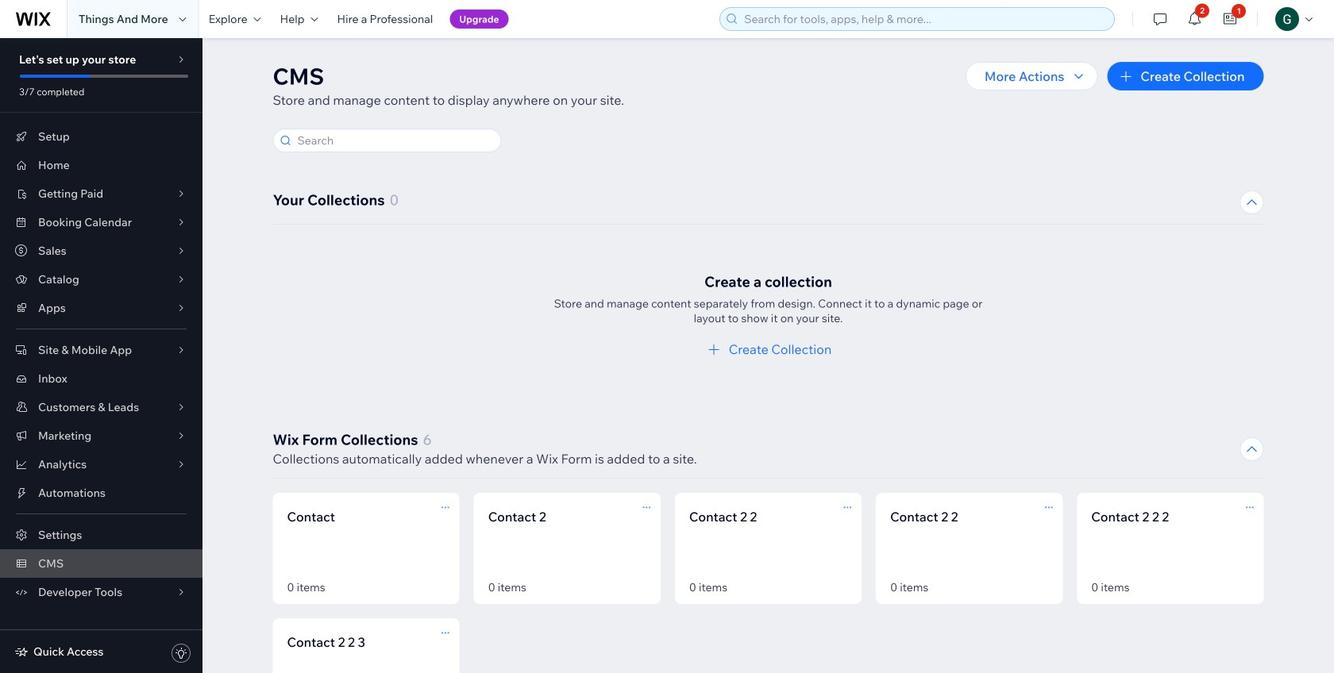 Task type: locate. For each thing, give the bounding box(es) containing it.
Search field
[[293, 129, 496, 152]]

Search for tools, apps, help & more... field
[[739, 8, 1109, 30]]

sidebar element
[[0, 38, 202, 673]]



Task type: vqa. For each thing, say whether or not it's contained in the screenshot.
Apps to the middle
no



